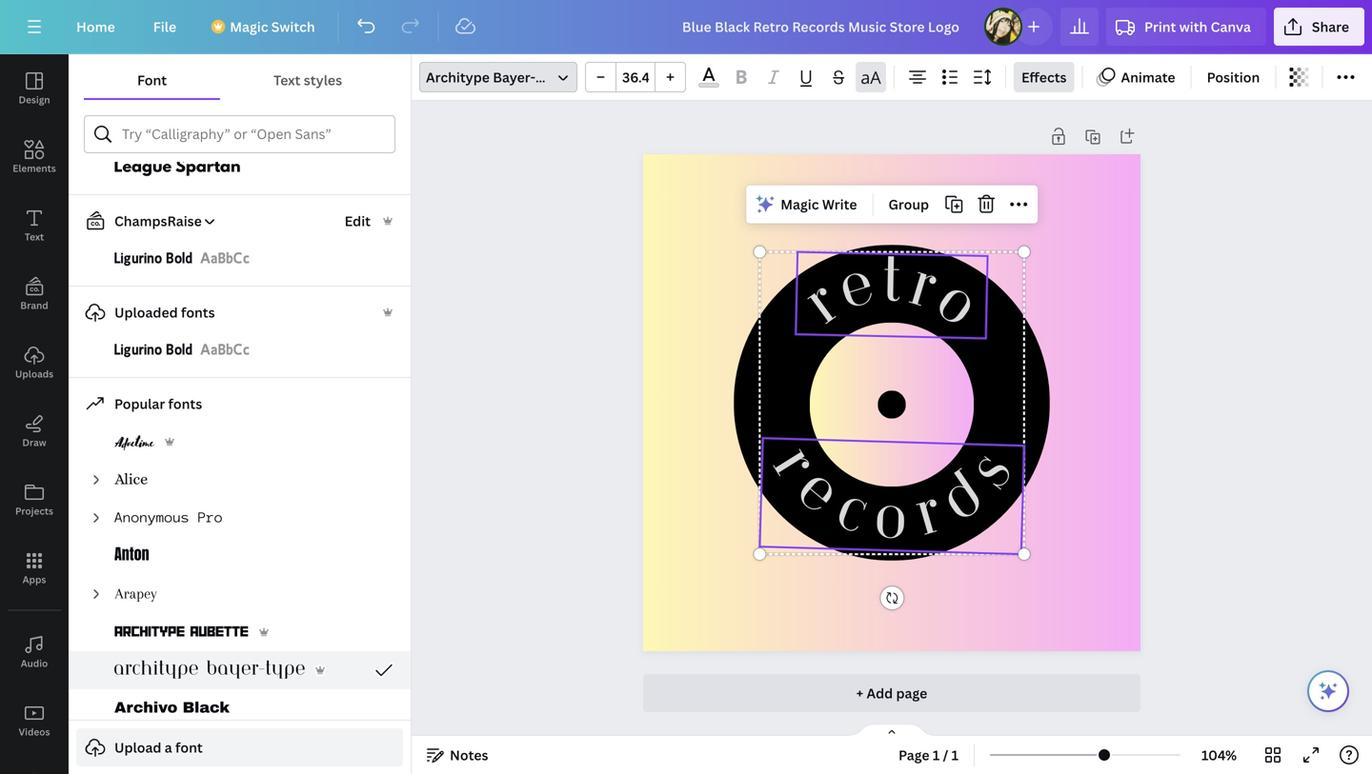 Task type: locate. For each thing, give the bounding box(es) containing it.
e
[[832, 253, 881, 323], [785, 458, 850, 527]]

r right t
[[903, 255, 943, 321]]

group
[[585, 62, 686, 92]]

0 horizontal spatial 1
[[933, 747, 940, 765]]

file
[[153, 18, 176, 36]]

c
[[828, 478, 876, 546]]

fonts
[[181, 304, 215, 322], [168, 395, 202, 413]]

text for text
[[25, 231, 44, 243]]

magic
[[230, 18, 268, 36], [781, 195, 819, 214]]

o left d
[[873, 488, 908, 552]]

text inside button
[[25, 231, 44, 243]]

fonts for popular fonts
[[168, 395, 202, 413]]

magic left "switch"
[[230, 18, 268, 36]]

r
[[903, 255, 943, 321], [795, 273, 850, 337], [760, 438, 825, 490], [909, 482, 948, 549]]

arapey image
[[114, 583, 157, 606]]

+ add page button
[[643, 675, 1141, 713]]

1
[[933, 747, 940, 765], [952, 747, 959, 765]]

2 1 from the left
[[952, 747, 959, 765]]

text for text styles
[[274, 71, 301, 89]]

switch
[[271, 18, 315, 36]]

Try "Calligraphy" or "Open Sans" search field
[[122, 116, 383, 152]]

design button
[[0, 54, 69, 123]]

/
[[943, 747, 948, 765]]

share button
[[1274, 8, 1365, 46]]

videos button
[[0, 687, 69, 756]]

1 horizontal spatial o
[[925, 270, 988, 340]]

magic write button
[[750, 189, 865, 220]]

1 vertical spatial o
[[873, 488, 908, 552]]

uploaded fonts
[[114, 304, 215, 322]]

notes button
[[419, 740, 496, 771]]

tree containing champsraise
[[69, 0, 411, 775]]

c o r
[[828, 478, 948, 552]]

1 horizontal spatial magic
[[781, 195, 819, 214]]

magic left write
[[781, 195, 819, 214]]

text left styles at the top of the page
[[274, 71, 301, 89]]

0 vertical spatial text
[[274, 71, 301, 89]]

+ add page
[[856, 685, 927, 703]]

text inside button
[[274, 71, 301, 89]]

draw button
[[0, 397, 69, 466]]

magic write
[[781, 195, 857, 214]]

text
[[274, 71, 301, 89], [25, 231, 44, 243]]

type
[[536, 68, 565, 86]]

1 vertical spatial fonts
[[168, 395, 202, 413]]

text up the brand button
[[25, 231, 44, 243]]

uploaded
[[114, 304, 178, 322]]

magic inside magic write button
[[781, 195, 819, 214]]

1 horizontal spatial text
[[274, 71, 301, 89]]

league spartan image
[[114, 156, 240, 179]]

– – number field
[[622, 68, 649, 86]]

architype bayer-type button
[[419, 62, 577, 92]]

r right c
[[909, 482, 948, 549]]

r left c
[[760, 438, 825, 490]]

1 vertical spatial text
[[25, 231, 44, 243]]

#d9d9d9 image
[[699, 83, 719, 88]]

magic inside magic switch button
[[230, 18, 268, 36]]

group button
[[881, 189, 937, 220]]

architype aubette image
[[114, 621, 249, 644]]

o
[[925, 270, 988, 340], [873, 488, 908, 552]]

0 vertical spatial magic
[[230, 18, 268, 36]]

canva
[[1211, 18, 1251, 36]]

popular
[[114, 395, 165, 413]]

1 left /
[[933, 747, 940, 765]]

e for e
[[785, 458, 850, 527]]

position button
[[1199, 62, 1268, 92]]

0 vertical spatial e
[[832, 253, 881, 323]]

text button
[[0, 192, 69, 260]]

tree
[[69, 0, 411, 775]]

side panel tab list
[[0, 54, 69, 775]]

0 horizontal spatial text
[[25, 231, 44, 243]]

0 horizontal spatial o
[[873, 488, 908, 552]]

0 horizontal spatial magic
[[230, 18, 268, 36]]

fonts for uploaded fonts
[[181, 304, 215, 322]]

o right t
[[925, 270, 988, 340]]

1 right /
[[952, 747, 959, 765]]

1 horizontal spatial 1
[[952, 747, 959, 765]]

projects button
[[0, 466, 69, 535]]

e inside e t r
[[832, 253, 881, 323]]

0 vertical spatial fonts
[[181, 304, 215, 322]]

add
[[867, 685, 893, 703]]

print with canva button
[[1106, 8, 1266, 46]]

ligurino bold image
[[114, 248, 192, 271], [200, 248, 250, 271], [114, 339, 192, 362], [200, 339, 250, 362]]

canva assistant image
[[1317, 680, 1340, 703]]

alice image
[[114, 469, 148, 492]]

1 1 from the left
[[933, 747, 940, 765]]

1 vertical spatial magic
[[781, 195, 819, 214]]

fonts right uploaded at top
[[181, 304, 215, 322]]

fonts right popular
[[168, 395, 202, 413]]

elements
[[13, 162, 56, 175]]

bayer-
[[493, 68, 536, 86]]

anton image
[[114, 545, 150, 568]]

1 vertical spatial e
[[785, 458, 850, 527]]

popular fonts
[[114, 395, 202, 413]]

104% button
[[1188, 740, 1250, 771]]

+
[[856, 685, 863, 703]]



Task type: describe. For each thing, give the bounding box(es) containing it.
animate button
[[1091, 62, 1183, 92]]

design
[[19, 93, 50, 106]]

o inside c o r
[[873, 488, 908, 552]]

a
[[165, 739, 172, 757]]

advetime image
[[114, 431, 154, 454]]

upload a font button
[[76, 729, 403, 767]]

font button
[[84, 62, 220, 98]]

notes
[[450, 747, 488, 765]]

page
[[899, 747, 930, 765]]

audio
[[21, 658, 48, 670]]

#d9d9d9 image
[[699, 83, 719, 88]]

elements button
[[0, 123, 69, 192]]

page
[[896, 685, 927, 703]]

font
[[137, 71, 167, 89]]

architype
[[426, 68, 490, 86]]

share
[[1312, 18, 1349, 36]]

styles
[[304, 71, 342, 89]]

apps button
[[0, 535, 69, 603]]

architype bayer-type image
[[114, 659, 305, 682]]

brand
[[20, 299, 48, 312]]

write
[[822, 195, 857, 214]]

upload
[[114, 739, 161, 757]]

print
[[1145, 18, 1176, 36]]

magic for magic write
[[781, 195, 819, 214]]

edit
[[345, 212, 371, 230]]

r inside e t r
[[903, 255, 943, 321]]

anonymous pro image
[[114, 507, 222, 530]]

magic switch button
[[199, 8, 330, 46]]

with
[[1179, 18, 1208, 36]]

projects
[[15, 505, 53, 518]]

edit button
[[343, 211, 373, 232]]

file button
[[138, 8, 192, 46]]

champsraise
[[114, 212, 202, 230]]

0 vertical spatial o
[[925, 270, 988, 340]]

page 1 / 1
[[899, 747, 959, 765]]

home link
[[61, 8, 130, 46]]

brand button
[[0, 260, 69, 329]]

animate
[[1121, 68, 1176, 86]]

draw
[[22, 436, 46, 449]]

show pages image
[[846, 723, 938, 739]]

uploads
[[15, 368, 54, 381]]

archivo black image
[[114, 698, 230, 720]]

r inside c o r
[[909, 482, 948, 549]]

font
[[175, 739, 203, 757]]

main menu bar
[[0, 0, 1372, 54]]

e for e t r
[[832, 253, 881, 323]]

audio button
[[0, 618, 69, 687]]

apps
[[23, 574, 46, 587]]

group
[[889, 195, 929, 214]]

magic for magic switch
[[230, 18, 268, 36]]

text styles
[[274, 71, 342, 89]]

upload a font
[[114, 739, 203, 757]]

s
[[959, 442, 1025, 501]]

videos
[[19, 726, 50, 739]]

text styles button
[[220, 62, 395, 98]]

champsraise button
[[76, 210, 217, 233]]

uploads button
[[0, 329, 69, 397]]

magic switch
[[230, 18, 315, 36]]

d
[[931, 464, 995, 535]]

architype bayer-type
[[426, 68, 565, 86]]

home
[[76, 18, 115, 36]]

t
[[882, 252, 902, 315]]

104%
[[1202, 747, 1237, 765]]

e t r
[[832, 252, 943, 323]]

r left t
[[795, 273, 850, 337]]

effects
[[1022, 68, 1067, 86]]

effects button
[[1014, 62, 1074, 92]]

Design title text field
[[667, 8, 977, 46]]

print with canva
[[1145, 18, 1251, 36]]

position
[[1207, 68, 1260, 86]]



Task type: vqa. For each thing, say whether or not it's contained in the screenshot.
the rightmost Text
yes



